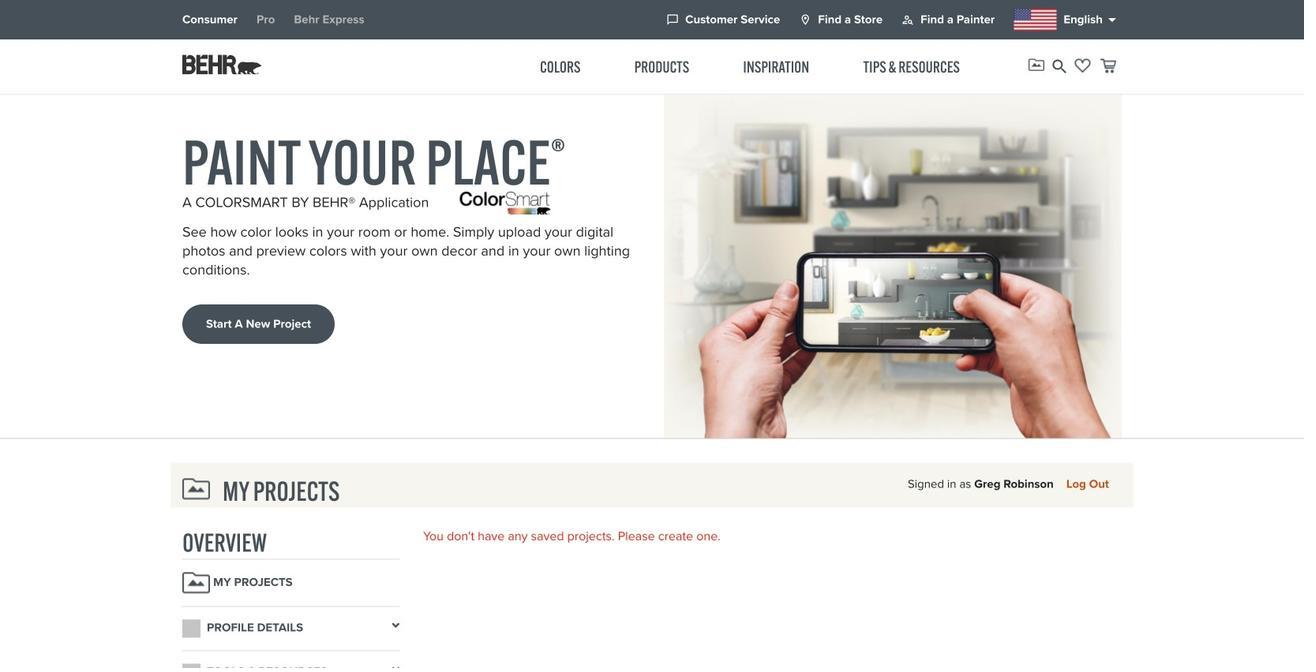 Task type: locate. For each thing, give the bounding box(es) containing it.
behr logo image
[[182, 55, 261, 75]]

1 angle down image from the top
[[392, 620, 400, 632]]

0 vertical spatial angle down image
[[392, 620, 400, 632]]

paint your palce image
[[664, 95, 1122, 439]]

angle down image
[[392, 620, 400, 632], [392, 664, 400, 669]]

1 vertical spatial angle down image
[[392, 664, 400, 669]]



Task type: vqa. For each thing, say whether or not it's contained in the screenshot.
second 'Angle Down' icon from the top
yes



Task type: describe. For each thing, give the bounding box(es) containing it.
us flag image
[[1014, 8, 1058, 31]]

2 angle down image from the top
[[392, 664, 400, 669]]

colorsmart logo image
[[460, 192, 551, 215]]



